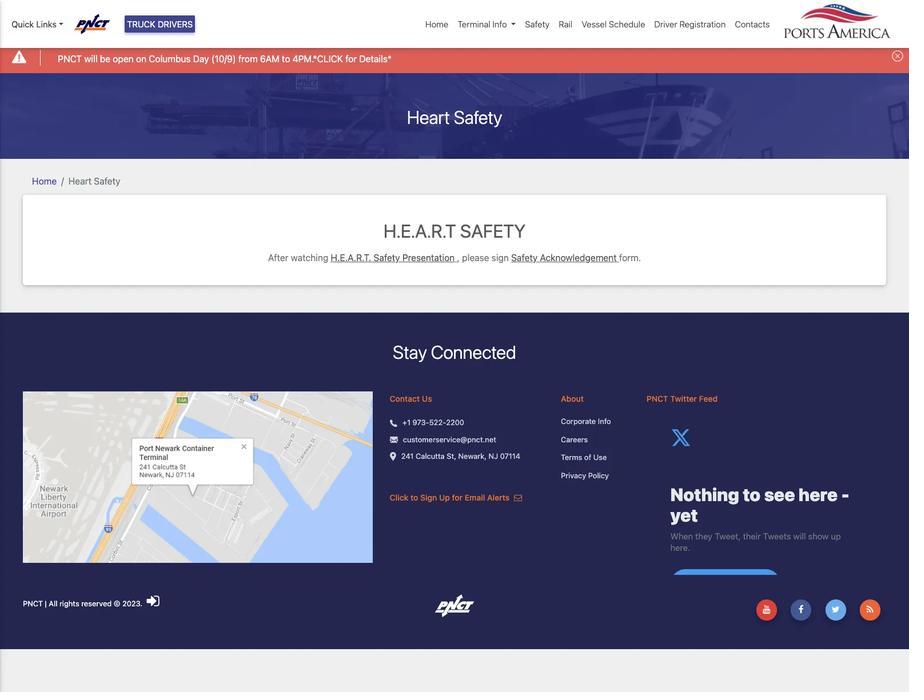 Task type: locate. For each thing, give the bounding box(es) containing it.
pnct left will
[[58, 54, 82, 64]]

quick
[[11, 19, 34, 29]]

2023.
[[122, 600, 142, 609]]

to right 6am
[[282, 54, 290, 64]]

0 horizontal spatial to
[[282, 54, 290, 64]]

for left details*
[[346, 54, 357, 64]]

newark,
[[459, 452, 487, 461]]

(10/9)
[[212, 54, 236, 64]]

home link
[[421, 13, 453, 35], [32, 176, 57, 186]]

will
[[84, 54, 98, 64]]

1 vertical spatial home link
[[32, 176, 57, 186]]

pnct
[[58, 54, 82, 64], [647, 394, 669, 404], [23, 600, 43, 609]]

1 horizontal spatial heart
[[407, 106, 450, 128]]

+1 973-522-2200 link
[[403, 418, 465, 429]]

driver
[[655, 19, 678, 29]]

0 horizontal spatial heart safety
[[68, 176, 120, 186]]

pnct left twitter in the bottom of the page
[[647, 394, 669, 404]]

nj
[[489, 452, 498, 461]]

customerservice@pnct.net
[[403, 435, 497, 444]]

for
[[346, 54, 357, 64], [452, 493, 463, 503]]

0 vertical spatial for
[[346, 54, 357, 64]]

truck
[[127, 19, 156, 29]]

0 vertical spatial heart
[[407, 106, 450, 128]]

acknowledgement
[[540, 253, 617, 263]]

to left sign
[[411, 493, 418, 503]]

4pm.*click
[[293, 54, 343, 64]]

pnct for pnct will be open on columbus day (10/9) from 6am to 4pm.*click for details*
[[58, 54, 82, 64]]

vessel schedule
[[582, 19, 646, 29]]

connected
[[431, 342, 517, 363]]

0 horizontal spatial heart
[[68, 176, 92, 186]]

0 horizontal spatial pnct
[[23, 600, 43, 609]]

241 calcutta st, newark, nj 07114 link
[[402, 452, 521, 463]]

up
[[439, 493, 450, 503]]

safety
[[525, 19, 550, 29], [454, 106, 503, 128], [94, 176, 120, 186], [460, 220, 526, 242], [374, 253, 400, 263], [512, 253, 538, 263]]

241 calcutta st, newark, nj 07114
[[402, 452, 521, 461]]

sign
[[421, 493, 437, 503]]

2 vertical spatial pnct
[[23, 600, 43, 609]]

2200
[[446, 418, 465, 428]]

2 horizontal spatial pnct
[[647, 394, 669, 404]]

for right "up"
[[452, 493, 463, 503]]

0 horizontal spatial for
[[346, 54, 357, 64]]

+1 973-522-2200
[[403, 418, 465, 428]]

about
[[561, 394, 584, 404]]

1 vertical spatial for
[[452, 493, 463, 503]]

1 vertical spatial pnct
[[647, 394, 669, 404]]

1 horizontal spatial heart safety
[[407, 106, 503, 128]]

stay connected
[[393, 342, 517, 363]]

heart
[[407, 106, 450, 128], [68, 176, 92, 186]]

0 vertical spatial pnct
[[58, 54, 82, 64]]

pnct for pnct twitter feed
[[647, 394, 669, 404]]

alerts
[[487, 493, 510, 503]]

heart safety
[[407, 106, 503, 128], [68, 176, 120, 186]]

1 vertical spatial heart safety
[[68, 176, 120, 186]]

contact us
[[390, 394, 432, 404]]

sign in image
[[147, 595, 160, 610]]

open
[[113, 54, 134, 64]]

on
[[136, 54, 147, 64]]

to
[[282, 54, 290, 64], [411, 493, 418, 503]]

home
[[426, 19, 449, 29], [32, 176, 57, 186]]

please
[[462, 253, 489, 263]]

pnct left |
[[23, 600, 43, 609]]

after watching h.e.a.r.t. safety presentation , please sign safety acknowledgement form.
[[268, 253, 641, 263]]

1 vertical spatial home
[[32, 176, 57, 186]]

0 horizontal spatial home
[[32, 176, 57, 186]]

us
[[422, 394, 432, 404]]

0 vertical spatial home link
[[421, 13, 453, 35]]

h.e.a.r.t safety
[[384, 220, 526, 242]]

0 vertical spatial to
[[282, 54, 290, 64]]

sign
[[492, 253, 509, 263]]

1 horizontal spatial home link
[[421, 13, 453, 35]]

feed
[[699, 394, 718, 404]]

rights
[[59, 600, 79, 609]]

quick links
[[11, 19, 57, 29]]

1 horizontal spatial home
[[426, 19, 449, 29]]

contacts link
[[731, 13, 775, 35]]

1 horizontal spatial pnct
[[58, 54, 82, 64]]

click
[[390, 493, 409, 503]]

h.e.a.r.t. safety presentation link
[[331, 253, 455, 263]]

0 vertical spatial heart safety
[[407, 106, 503, 128]]

pnct inside pnct will be open on columbus day (10/9) from 6am to 4pm.*click for details* link
[[58, 54, 82, 64]]

h.e.a.r.t
[[384, 220, 456, 242]]

1 horizontal spatial to
[[411, 493, 418, 503]]

links
[[36, 19, 57, 29]]

1 vertical spatial to
[[411, 493, 418, 503]]



Task type: describe. For each thing, give the bounding box(es) containing it.
close image
[[893, 51, 904, 62]]

rail link
[[555, 13, 577, 35]]

safety acknowledgement link
[[512, 253, 617, 263]]

to inside alert
[[282, 54, 290, 64]]

registration
[[680, 19, 726, 29]]

6am
[[260, 54, 280, 64]]

form.
[[620, 253, 641, 263]]

drivers
[[158, 19, 193, 29]]

pnct will be open on columbus day (10/9) from 6am to 4pm.*click for details* alert
[[0, 42, 910, 73]]

email
[[465, 493, 485, 503]]

241
[[402, 452, 414, 461]]

watching
[[291, 253, 329, 263]]

pnct for pnct | all rights reserved © 2023.
[[23, 600, 43, 609]]

click to sign up for email alerts
[[390, 493, 512, 503]]

©
[[114, 600, 120, 609]]

st,
[[447, 452, 457, 461]]

,
[[457, 253, 460, 263]]

after
[[268, 253, 289, 263]]

rail
[[559, 19, 573, 29]]

contacts
[[735, 19, 770, 29]]

pnct | all rights reserved © 2023.
[[23, 600, 145, 609]]

pnct will be open on columbus day (10/9) from 6am to 4pm.*click for details* link
[[58, 52, 392, 66]]

twitter
[[671, 394, 697, 404]]

details*
[[359, 54, 392, 64]]

|
[[45, 600, 47, 609]]

terminal
[[458, 19, 491, 29]]

customerservice@pnct.net link
[[403, 435, 497, 446]]

info
[[493, 19, 507, 29]]

envelope o image
[[514, 495, 522, 503]]

stay
[[393, 342, 427, 363]]

vessel
[[582, 19, 607, 29]]

terminal info link
[[453, 13, 521, 35]]

driver registration
[[655, 19, 726, 29]]

truck drivers
[[127, 19, 193, 29]]

973-
[[413, 418, 430, 428]]

1 horizontal spatial for
[[452, 493, 463, 503]]

terminal info
[[458, 19, 507, 29]]

522-
[[429, 418, 446, 428]]

be
[[100, 54, 110, 64]]

07114
[[500, 452, 521, 461]]

h.e.a.r.t.
[[331, 253, 371, 263]]

presentation
[[403, 253, 455, 263]]

day
[[193, 54, 209, 64]]

contact
[[390, 394, 420, 404]]

+1
[[403, 418, 411, 428]]

click to sign up for email alerts link
[[390, 493, 522, 503]]

quick links link
[[11, 18, 63, 31]]

pnct twitter feed
[[647, 394, 718, 404]]

columbus
[[149, 54, 191, 64]]

from
[[239, 54, 258, 64]]

all
[[49, 600, 57, 609]]

safety inside 'link'
[[525, 19, 550, 29]]

driver registration link
[[650, 13, 731, 35]]

for inside alert
[[346, 54, 357, 64]]

0 horizontal spatial home link
[[32, 176, 57, 186]]

pnct will be open on columbus day (10/9) from 6am to 4pm.*click for details*
[[58, 54, 392, 64]]

calcutta
[[416, 452, 445, 461]]

schedule
[[609, 19, 646, 29]]

1 vertical spatial heart
[[68, 176, 92, 186]]

0 vertical spatial home
[[426, 19, 449, 29]]

vessel schedule link
[[577, 13, 650, 35]]

reserved
[[81, 600, 112, 609]]

truck drivers link
[[125, 15, 195, 33]]

safety link
[[521, 13, 555, 35]]



Task type: vqa. For each thing, say whether or not it's contained in the screenshot.
top the Heart
yes



